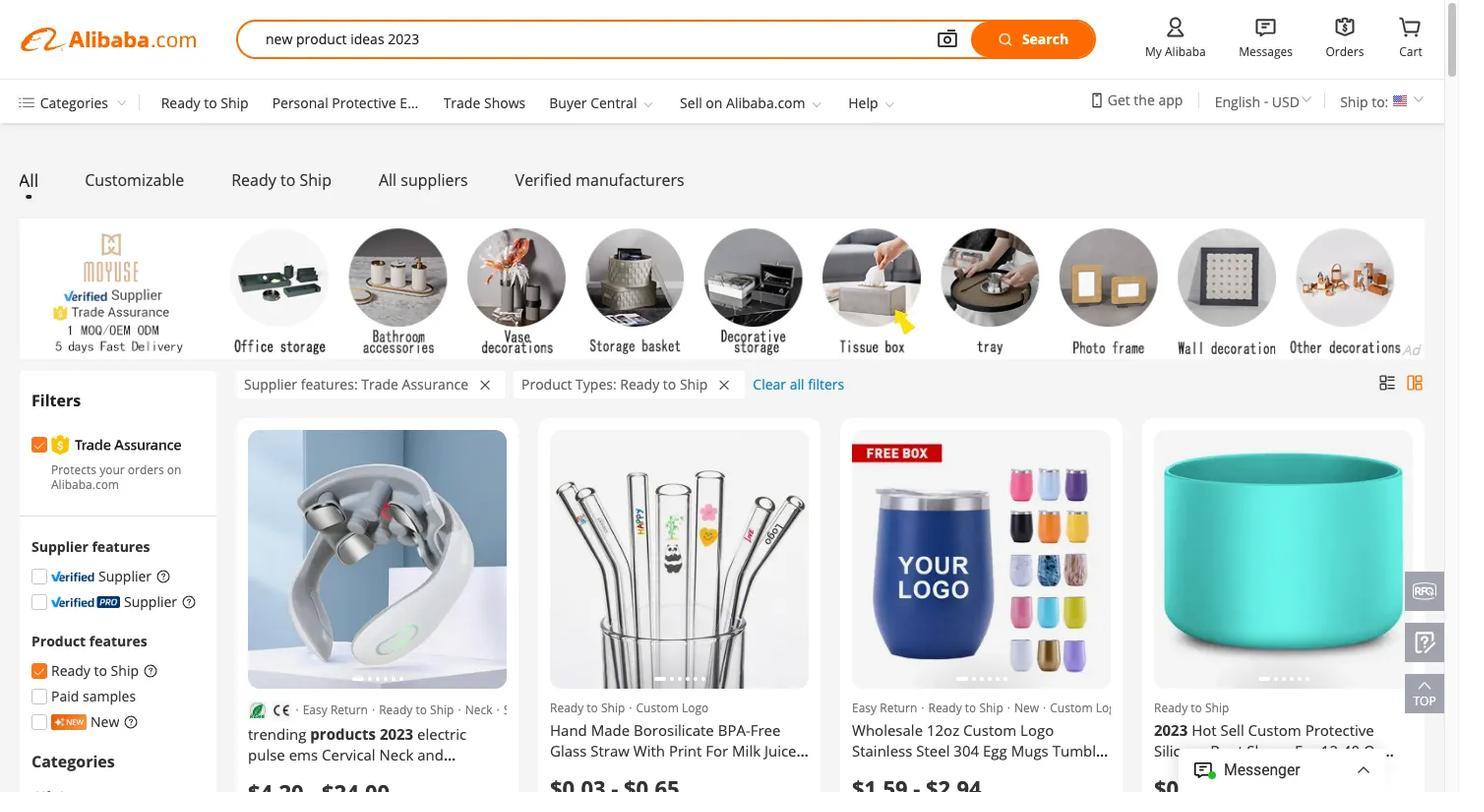 Task type: vqa. For each thing, say whether or not it's contained in the screenshot.
the right Chat
no



Task type: locate. For each thing, give the bounding box(es) containing it.
arrow down image
[[1298, 91, 1315, 108], [1410, 91, 1428, 108], [809, 96, 825, 112], [882, 96, 897, 112]]

stainless
[[852, 741, 912, 760]]

1 horizontal spatial cup
[[1199, 761, 1227, 781]]

with up straws
[[633, 741, 665, 760]]

easy return
[[852, 699, 917, 716], [303, 701, 368, 718]]

neck up electric
[[465, 701, 492, 718]]

my
[[1145, 43, 1162, 60]]

select image for product features
[[32, 665, 46, 679]]

cover
[[1154, 782, 1194, 792]]

easy up wholesale
[[852, 699, 877, 716]]

ems
[[289, 745, 318, 764]]

close image for supplier features: trade assurance
[[480, 378, 490, 392]]

1 horizontal spatial easy
[[852, 699, 877, 716]]

1 vertical spatial select image
[[32, 665, 46, 679]]

logo up mugs
[[1020, 720, 1054, 740]]

for
[[706, 741, 728, 760], [1295, 741, 1317, 760], [682, 761, 704, 781]]

clear all filters link
[[753, 375, 844, 393]]

neck up relaxer
[[379, 745, 414, 764]]

category image
[[17, 91, 34, 114]]

paid
[[51, 687, 79, 706]]

select image inside "ready to ship" link
[[32, 665, 46, 679]]

2 close image from the left
[[720, 378, 729, 392]]

0 vertical spatial trade
[[443, 93, 480, 112]]

1 horizontal spatial trade
[[443, 93, 480, 112]]

assurance
[[402, 375, 468, 393]]

protective right personal
[[332, 93, 396, 112]]

2 custom logo from the left
[[1050, 699, 1123, 716]]

1 horizontal spatial new
[[1014, 699, 1039, 716]]

ready up the hand
[[550, 699, 584, 716]]

trade shows link
[[443, 93, 526, 112]]

verified manufacturers
[[515, 169, 684, 191]]

custom
[[636, 699, 679, 716], [1050, 699, 1093, 716], [963, 720, 1017, 740], [1248, 720, 1301, 740]]

ship to:
[[1340, 92, 1389, 111]]

protects
[[51, 461, 96, 478]]

buyer central
[[549, 93, 637, 112]]

for up whisky
[[706, 741, 728, 760]]

304
[[954, 741, 979, 760]]

all suppliers link
[[379, 169, 468, 191]]

0 vertical spatial supplier link
[[31, 567, 152, 586]]

sleeve
[[1247, 741, 1291, 760]]

custom inside the hot sell custom protective silicone boot sleeve for 12-40 oz water cup bottles anti-slip bottom cover
[[1248, 720, 1301, 740]]

filters
[[31, 390, 81, 411]]

verified
[[515, 169, 572, 191]]

ship up hot
[[1205, 699, 1229, 716]]

heating
[[314, 786, 366, 792]]

all left the suppliers
[[379, 169, 397, 191]]

with inside hand made borosilicate bpa-free glass straw with print for milk juice drink color straws for whisky bar
[[633, 741, 665, 760]]

drink
[[550, 761, 587, 781]]

features:
[[301, 375, 358, 393]]

on
[[706, 93, 723, 112], [167, 461, 181, 478]]

supplier up product features
[[124, 593, 177, 611]]

ready to ship left personal
[[161, 93, 249, 112]]

2 select image from the top
[[32, 665, 46, 679]]

product
[[521, 375, 572, 393], [31, 632, 86, 651]]

new
[[1014, 699, 1039, 716], [91, 713, 119, 731]]

features up the samples
[[89, 632, 147, 651]]

lid
[[1011, 782, 1032, 792]]

borosilicate
[[634, 720, 714, 740]]

arrow down image right central
[[641, 96, 656, 112]]

categories down new link
[[31, 751, 115, 773]]

ready up 12oz
[[928, 699, 962, 716]]

easy
[[852, 699, 877, 716], [303, 701, 327, 718]]

0 vertical spatial categories
[[40, 93, 108, 112]]

hand made borosilicate bpa-free glass straw with print for milk juice drink color straws for whisky bar
[[550, 720, 796, 781]]

0 vertical spatial select image
[[32, 438, 46, 452]]

return for new
[[880, 699, 917, 716]]

types:
[[576, 375, 617, 393]]

1 vertical spatial neck
[[379, 745, 414, 764]]

return for neck
[[330, 701, 368, 718]]

product for product features
[[31, 632, 86, 651]]

1 horizontal spatial mail image
[[1067, 454, 1091, 478]]

samples
[[83, 687, 136, 706]]

select image
[[32, 438, 46, 452], [32, 665, 46, 679]]

close image right assurance
[[480, 378, 490, 392]]

1 horizontal spatial return
[[880, 699, 917, 716]]

1 mail image from the left
[[765, 454, 789, 478]]

1 horizontal spatial easy return
[[852, 699, 917, 716]]

alibaba.com inside protects your orders on alibaba.com
[[51, 476, 119, 493]]

ready to ship link up paid samples link
[[31, 661, 139, 680]]

help link
[[848, 93, 878, 112]]

select image for filters
[[32, 438, 46, 452]]

1 horizontal spatial neck
[[465, 701, 492, 718]]

0 horizontal spatial sell
[[680, 93, 702, 112]]

0 vertical spatial sell
[[680, 93, 702, 112]]

to up hot
[[1191, 699, 1202, 716]]

0 horizontal spatial mail image
[[463, 454, 487, 478]]

2023
[[1154, 720, 1188, 740], [380, 724, 413, 744]]

0 vertical spatial protective
[[332, 93, 396, 112]]

easy up the trending products 2023
[[303, 701, 327, 718]]

sell
[[680, 93, 702, 112], [1220, 720, 1244, 740]]

1 horizontal spatial custom logo
[[1050, 699, 1123, 716]]

0 vertical spatial with
[[633, 741, 665, 760]]

trade shows
[[443, 93, 526, 112]]

features for supplier features
[[92, 538, 150, 556]]

for inside the hot sell custom protective silicone boot sleeve for 12-40 oz water cup bottles anti-slip bottom cover
[[1295, 741, 1317, 760]]

1 vertical spatial cup
[[944, 782, 972, 792]]

english - usd
[[1215, 91, 1300, 111]]

new down the samples
[[91, 713, 119, 731]]

mail image
[[765, 454, 789, 478], [1067, 454, 1091, 478]]

2 mail image from the left
[[1067, 454, 1091, 478]]

trade left shows
[[443, 93, 480, 112]]

1 vertical spatial features
[[89, 632, 147, 651]]

protective inside the hot sell custom protective silicone boot sleeve for 12-40 oz water cup bottles anti-slip bottom cover
[[1305, 720, 1374, 740]]

1 vertical spatial supplier link
[[31, 593, 177, 611]]

trade right the features:
[[361, 375, 398, 393]]

sell up boot
[[1220, 720, 1244, 740]]

easy return up the trending products 2023
[[303, 701, 368, 718]]

1 horizontal spatial with
[[976, 782, 1007, 792]]

1 horizontal spatial logo
[[1020, 720, 1054, 740]]

1 horizontal spatial on
[[706, 93, 723, 112]]

ready to ship down personal
[[231, 169, 331, 191]]

1 select image from the top
[[32, 438, 46, 452]]

12-
[[1321, 741, 1343, 760]]

easy return up wholesale
[[852, 699, 917, 716]]

1 horizontal spatial product
[[521, 375, 572, 393]]

1 vertical spatial with
[[976, 782, 1007, 792]]

cup
[[1199, 761, 1227, 781], [944, 782, 972, 792]]

0 horizontal spatial all
[[19, 168, 38, 192]]

trade
[[443, 93, 480, 112], [361, 375, 398, 393]]

with
[[633, 741, 665, 760], [976, 782, 1007, 792]]

ce image
[[274, 702, 290, 718]]

 link
[[1397, 13, 1425, 41]]

return up wholesale
[[880, 699, 917, 716]]

messages
[[1239, 43, 1293, 60]]

alibaba.com
[[726, 93, 805, 112], [51, 476, 119, 493]]

1 horizontal spatial close image
[[720, 378, 729, 392]]

0 horizontal spatial custom logo
[[636, 699, 709, 716]]

40
[[1343, 741, 1360, 760]]

1 vertical spatial sell
[[1220, 720, 1244, 740]]

categories right category "icon"
[[40, 93, 108, 112]]

close image for product types: ready to ship
[[720, 378, 729, 392]]

product up paid
[[31, 632, 86, 651]]

logo
[[682, 699, 709, 716], [1096, 699, 1123, 716], [1020, 720, 1054, 740]]

0 horizontal spatial return
[[330, 701, 368, 718]]

cart link
[[1399, 42, 1422, 60]]

0 vertical spatial features
[[92, 538, 150, 556]]

0 horizontal spatial easy return
[[303, 701, 368, 718]]

0 vertical spatial cup
[[1199, 761, 1227, 781]]

select image down filters
[[32, 438, 46, 452]]

0 vertical spatial product
[[521, 375, 572, 393]]

arrow down image left "help"
[[809, 96, 825, 112]]

product types: ready to ship
[[521, 375, 708, 393]]

close image left clear at the top of the page
[[720, 378, 729, 392]]

1 vertical spatial on
[[167, 461, 181, 478]]

arrow up image
[[1413, 674, 1436, 698]]

easy return for new
[[852, 699, 917, 716]]

1 horizontal spatial sell
[[1220, 720, 1244, 740]]

0 horizontal spatial alibaba.com
[[51, 476, 119, 493]]

1 horizontal spatial all
[[379, 169, 397, 191]]

logo up 'borosilicate'
[[682, 699, 709, 716]]

cervical
[[322, 745, 376, 764]]

customizable
[[85, 169, 184, 191]]

paid samples
[[51, 687, 136, 706]]

ready to ship up hot
[[1154, 699, 1229, 716]]

arrow down image
[[112, 95, 128, 110], [641, 96, 656, 112]]

sell on alibaba.com
[[680, 93, 805, 112]]

hand
[[550, 720, 587, 740]]

custom inside wholesale 12oz custom logo stainless steel 304 egg mugs tumbler travel insulated beer tea coffee thermo mug cup with lid
[[963, 720, 1017, 740]]

wholesale
[[852, 720, 923, 740]]

arrow down image up customizable link
[[112, 95, 128, 110]]

features down protects your orders on alibaba.com
[[92, 538, 150, 556]]

1 horizontal spatial protective
[[1305, 720, 1374, 740]]

1 close image from the left
[[480, 378, 490, 392]]

close image
[[480, 378, 490, 392], [720, 378, 729, 392]]

new up mugs
[[1014, 699, 1039, 716]]

ship down personal
[[300, 169, 331, 191]]

protective
[[332, 93, 396, 112], [1305, 720, 1374, 740]]

to left personal
[[204, 93, 217, 112]]

0 horizontal spatial on
[[167, 461, 181, 478]]

1 vertical spatial alibaba.com
[[51, 476, 119, 493]]

for up anti-
[[1295, 741, 1317, 760]]

custom up egg
[[963, 720, 1017, 740]]

2 horizontal spatial for
[[1295, 741, 1317, 760]]

innovative products 2023 text field
[[266, 22, 908, 57]]

1 horizontal spatial alibaba.com
[[726, 93, 805, 112]]

supplier link up product features
[[31, 593, 177, 611]]

0 horizontal spatial new
[[91, 713, 119, 731]]

1 custom logo from the left
[[636, 699, 709, 716]]

0 horizontal spatial with
[[633, 741, 665, 760]]

0 horizontal spatial product
[[31, 632, 86, 651]]

select image up paid samples link
[[32, 665, 46, 679]]

clear all filters
[[753, 375, 844, 393]]

ready to ship up "paid samples"
[[51, 661, 139, 680]]

0 horizontal spatial trade
[[361, 375, 398, 393]]

0 horizontal spatial mail image
[[765, 454, 789, 478]]

logo up tumbler
[[1096, 699, 1123, 716]]

logo inside wholesale 12oz custom logo stainless steel 304 egg mugs tumbler travel insulated beer tea coffee thermo mug cup with lid
[[1020, 720, 1054, 740]]

cup down "beer" on the right bottom of the page
[[944, 782, 972, 792]]

custom logo up tumbler
[[1050, 699, 1123, 716]]

0 vertical spatial neck
[[465, 701, 492, 718]]

0 horizontal spatial logo
[[682, 699, 709, 716]]

alibaba.com left "help"
[[726, 93, 805, 112]]

1 vertical spatial product
[[31, 632, 86, 651]]

custom up sleeve
[[1248, 720, 1301, 740]]

all link
[[19, 168, 38, 192]]

mail image
[[463, 454, 487, 478], [1369, 454, 1393, 478]]

supplier features: trade assurance
[[244, 375, 468, 393]]

usd
[[1272, 92, 1300, 111]]

1 vertical spatial categories
[[31, 751, 115, 773]]

2023 up relaxer
[[380, 724, 413, 744]]

coffee
[[1030, 761, 1074, 781]]

insulated
[[898, 761, 961, 781]]

for down the print
[[682, 761, 704, 781]]

2023 up silicone
[[1154, 720, 1188, 740]]

return up products
[[330, 701, 368, 718]]

sell right central
[[680, 93, 702, 112]]

all down category "icon"
[[19, 168, 38, 192]]

slip
[[1314, 761, 1338, 781]]

to right the types:
[[663, 375, 676, 393]]

supplier down supplier features
[[98, 567, 152, 586]]

ship left the to:
[[1340, 92, 1368, 111]]

 link
[[1252, 13, 1280, 41]]

1 vertical spatial protective
[[1305, 720, 1374, 740]]

0 horizontal spatial cup
[[944, 782, 972, 792]]

ship left clear at the top of the page
[[680, 375, 708, 393]]

ready down personal
[[231, 169, 276, 191]]

product left the types:
[[521, 375, 572, 393]]

custom logo
[[636, 699, 709, 716], [1050, 699, 1123, 716]]

protective up 12-
[[1305, 720, 1374, 740]]

juice
[[764, 741, 796, 760]]

supplier left the features:
[[244, 375, 297, 393]]

bottom
[[1342, 761, 1393, 781]]

personal protective equipment link
[[272, 93, 470, 112]]

custom logo up 'borosilicate'
[[636, 699, 709, 716]]

0 horizontal spatial close image
[[480, 378, 490, 392]]

alibaba.com left the orders
[[51, 476, 119, 493]]

all
[[19, 168, 38, 192], [379, 169, 397, 191]]

suppliers
[[401, 169, 468, 191]]

1 horizontal spatial mail image
[[1369, 454, 1393, 478]]

0 horizontal spatial neck
[[379, 745, 414, 764]]

cup down boot
[[1199, 761, 1227, 781]]

straws
[[632, 761, 678, 781]]

electric pulse ems cervical neck and shoulder massager relaxer kneading vibration heating neck massager
[[248, 724, 500, 792]]

easy for neck
[[303, 701, 327, 718]]

0 horizontal spatial easy
[[303, 701, 327, 718]]

2 supplier link from the top
[[31, 593, 177, 611]]

with down "beer" on the right bottom of the page
[[976, 782, 1007, 792]]

supplier link down supplier features
[[31, 567, 152, 586]]

english
[[1215, 92, 1260, 111]]

oz
[[1364, 741, 1382, 760]]

 search
[[997, 30, 1069, 48]]

relaxer
[[383, 765, 431, 785]]



Task type: describe. For each thing, give the bounding box(es) containing it.
rohs image
[[250, 702, 266, 718]]

mail image for logo
[[1067, 454, 1091, 478]]

new link
[[31, 713, 119, 731]]


[[997, 30, 1014, 48]]

whisky
[[708, 761, 757, 781]]

shows
[[484, 93, 526, 112]]

to up electric
[[416, 701, 427, 718]]

product for product types: ready to ship
[[521, 375, 572, 393]]


[[1331, 13, 1359, 41]]

custom up tumbler
[[1050, 699, 1093, 716]]

1 horizontal spatial for
[[706, 741, 728, 760]]

messages link
[[1239, 42, 1293, 61]]

2 mail image from the left
[[1369, 454, 1393, 478]]

ready right the types:
[[620, 375, 659, 393]]

clear
[[753, 375, 786, 393]]

ready up paid
[[51, 661, 90, 680]]

product features
[[31, 632, 147, 651]]

supplier down "protects"
[[31, 538, 88, 556]]

straw
[[591, 741, 630, 760]]

cart
[[1399, 43, 1422, 60]]

vibration
[[248, 786, 311, 792]]

ship left personal
[[221, 93, 249, 112]]

flag us image
[[1392, 94, 1408, 110]]

search
[[1022, 30, 1069, 48]]

manufacturers
[[576, 169, 684, 191]]

ship up electric
[[430, 701, 454, 718]]

cup inside wholesale 12oz custom logo stainless steel 304 egg mugs tumbler travel insulated beer tea coffee thermo mug cup with lid
[[944, 782, 972, 792]]

easy return for neck
[[303, 701, 368, 718]]

to up the 304
[[965, 699, 976, 716]]

orders link
[[1326, 42, 1364, 61]]

water
[[1154, 761, 1195, 781]]

all for all suppliers
[[379, 169, 397, 191]]

2 horizontal spatial logo
[[1096, 699, 1123, 716]]

ready to ship up the hand
[[550, 699, 625, 716]]

thermo
[[852, 782, 906, 792]]

ready to ship link down personal
[[231, 169, 331, 191]]

to up made
[[587, 699, 598, 716]]

get the app link
[[1108, 91, 1183, 109]]

features for product features
[[89, 632, 147, 651]]

 link
[[1162, 13, 1189, 42]]

and
[[417, 745, 444, 764]]

all suppliers
[[379, 169, 468, 191]]

 my alibaba
[[1145, 13, 1206, 60]]

0 horizontal spatial 2023
[[380, 724, 413, 744]]

color
[[591, 761, 628, 781]]

orders
[[128, 461, 164, 478]]

on inside protects your orders on alibaba.com
[[167, 461, 181, 478]]

equipment
[[400, 93, 470, 112]]

hot
[[1192, 720, 1217, 740]]

-
[[1264, 91, 1268, 110]]

1 horizontal spatial arrow down image
[[641, 96, 656, 112]]

electric
[[417, 724, 467, 744]]

pulse
[[248, 745, 285, 764]]

ship up egg
[[979, 699, 1003, 716]]

egg
[[983, 741, 1007, 760]]

wholesale 12oz custom logo stainless steel 304 egg mugs tumbler travel insulated beer tea coffee thermo mug cup with lid link
[[852, 720, 1110, 792]]

glass
[[550, 741, 587, 760]]

ready to ship link up sleeve
[[1154, 699, 1413, 716]]

shoulder
[[248, 765, 309, 785]]

paid samples link
[[31, 687, 136, 706]]

mail image for bpa-
[[765, 454, 789, 478]]

sell on alibaba.com link
[[680, 93, 805, 112]]

arrow down image right "help"
[[882, 96, 897, 112]]

ready up electric pulse ems cervical neck and shoulder massager relaxer kneading vibration heating neck massager
[[379, 701, 413, 718]]

ship up made
[[601, 699, 625, 716]]

all
[[790, 375, 804, 393]]

trending products 2023
[[248, 724, 413, 744]]

verified manufacturers link
[[515, 169, 684, 191]]

personal
[[272, 93, 328, 112]]

all for all
[[19, 168, 38, 192]]

massager
[[406, 786, 472, 792]]

mug
[[910, 782, 940, 792]]

0 vertical spatial on
[[706, 93, 723, 112]]

anti-
[[1282, 761, 1314, 781]]

steel
[[916, 741, 950, 760]]

arrow down image right -
[[1298, 91, 1315, 108]]

bpa-
[[718, 720, 750, 740]]

tea
[[1001, 761, 1026, 781]]

products
[[310, 724, 376, 744]]

sell inside the hot sell custom protective silicone boot sleeve for 12-40 oz water cup bottles anti-slip bottom cover
[[1220, 720, 1244, 740]]

tumbler
[[1052, 741, 1110, 760]]

bar
[[761, 761, 784, 781]]

massager
[[313, 765, 379, 785]]

custom up 'borosilicate'
[[636, 699, 679, 716]]

1 vertical spatial trade
[[361, 375, 398, 393]]

orders
[[1326, 43, 1364, 60]]

alibaba
[[1165, 43, 1206, 60]]

hand made borosilicate bpa-free glass straw with print for milk juice drink color straws for whisky bar link
[[550, 720, 809, 792]]

neck inside electric pulse ems cervical neck and shoulder massager relaxer kneading vibration heating neck massager
[[379, 745, 414, 764]]

1 supplier link from the top
[[31, 567, 152, 586]]


[[1397, 13, 1425, 41]]


[[1252, 13, 1280, 41]]

silicone
[[1154, 741, 1207, 760]]

1 horizontal spatial 2023
[[1154, 720, 1188, 740]]

app
[[1158, 91, 1183, 109]]

to up "paid samples"
[[94, 661, 107, 680]]

ready up silicone
[[1154, 699, 1188, 716]]

easy for new
[[852, 699, 877, 716]]

arrow down image right flag us icon
[[1410, 91, 1428, 108]]

made
[[591, 720, 630, 740]]


[[1162, 13, 1189, 41]]

ready to ship up electric
[[379, 701, 454, 718]]

0 horizontal spatial arrow down image
[[112, 95, 128, 110]]

 orders
[[1326, 13, 1364, 60]]

print
[[669, 741, 702, 760]]

hot sell custom protective silicone boot sleeve for 12-40 oz water cup bottles anti-slip bottom cover
[[1154, 720, 1393, 792]]

with inside wholesale 12oz custom logo stainless steel 304 egg mugs tumbler travel insulated beer tea coffee thermo mug cup with lid
[[976, 782, 1007, 792]]

help
[[848, 93, 878, 112]]

0 vertical spatial alibaba.com
[[726, 93, 805, 112]]

mugs
[[1011, 741, 1049, 760]]

cup inside the hot sell custom protective silicone boot sleeve for 12-40 oz water cup bottles anti-slip bottom cover
[[1199, 761, 1227, 781]]

protects your orders on alibaba.com
[[51, 461, 181, 493]]

ready up the customizable
[[161, 93, 200, 112]]

1 mail image from the left
[[463, 454, 487, 478]]

to down personal
[[280, 169, 295, 191]]

ship up the samples
[[111, 661, 139, 680]]

ready to ship up 12oz
[[928, 699, 1003, 716]]

0 horizontal spatial for
[[682, 761, 704, 781]]

to:
[[1372, 92, 1389, 111]]

0 horizontal spatial protective
[[332, 93, 396, 112]]

ready to ship link left personal
[[161, 93, 249, 112]]

filters
[[808, 375, 844, 393]]

get the app
[[1108, 91, 1183, 109]]

boot
[[1210, 741, 1243, 760]]

buyer central link
[[549, 93, 637, 112]]

wholesale 12oz custom logo stainless steel 304 egg mugs tumbler travel insulated beer tea coffee thermo mug cup with lid
[[852, 720, 1110, 792]]



